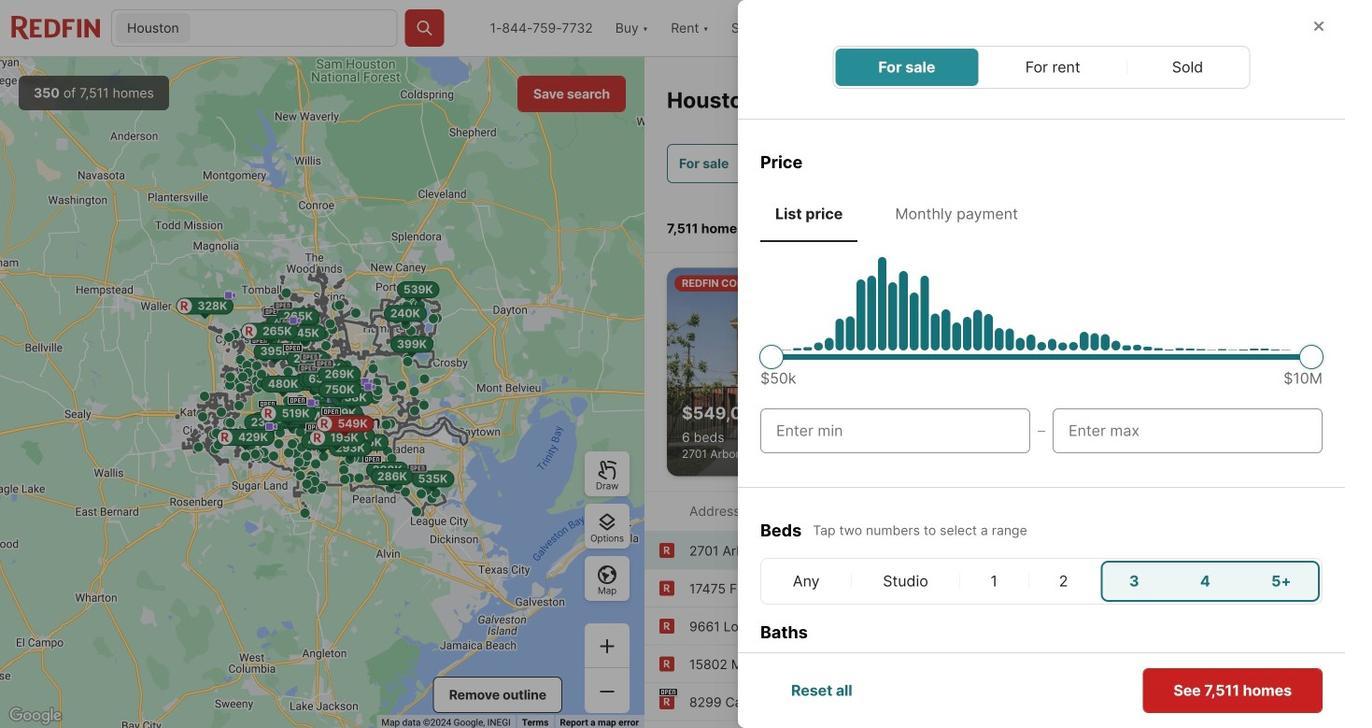 Task type: vqa. For each thing, say whether or not it's contained in the screenshot.
rightmost tab
yes



Task type: describe. For each thing, give the bounding box(es) containing it.
1 tab from the left
[[761, 190, 858, 238]]

Enter min text field
[[777, 420, 1015, 442]]

map region
[[0, 57, 645, 728]]



Task type: locate. For each thing, give the bounding box(es) containing it.
google image
[[5, 704, 66, 728]]

menu bar
[[833, 46, 1251, 89]]

submit search image
[[416, 19, 434, 37]]

1 horizontal spatial tab
[[881, 190, 1034, 238]]

2 tab from the left
[[881, 190, 1034, 238]]

tab list
[[761, 190, 1323, 242]]

dialog
[[738, 0, 1346, 728]]

number of bathrooms row
[[761, 660, 1323, 707]]

minimum price slider
[[760, 345, 784, 369]]

None search field
[[194, 10, 397, 48]]

tab
[[761, 190, 858, 238], [881, 190, 1034, 238]]

For sale radio
[[879, 56, 936, 79]]

cell
[[764, 561, 850, 602], [854, 561, 959, 602], [962, 561, 1027, 602], [1031, 561, 1098, 602], [1101, 561, 1170, 602], [1170, 561, 1242, 602], [1242, 561, 1321, 602], [764, 663, 845, 704], [848, 663, 918, 704], [1083, 663, 1169, 704], [1173, 663, 1245, 704], [1248, 663, 1321, 704]]

0 horizontal spatial tab
[[761, 190, 858, 238]]

number of bedrooms row
[[761, 558, 1323, 605]]

Sold radio
[[1173, 56, 1205, 79]]

For rent radio
[[1026, 56, 1083, 79]]

Enter max text field
[[1069, 420, 1308, 442]]



